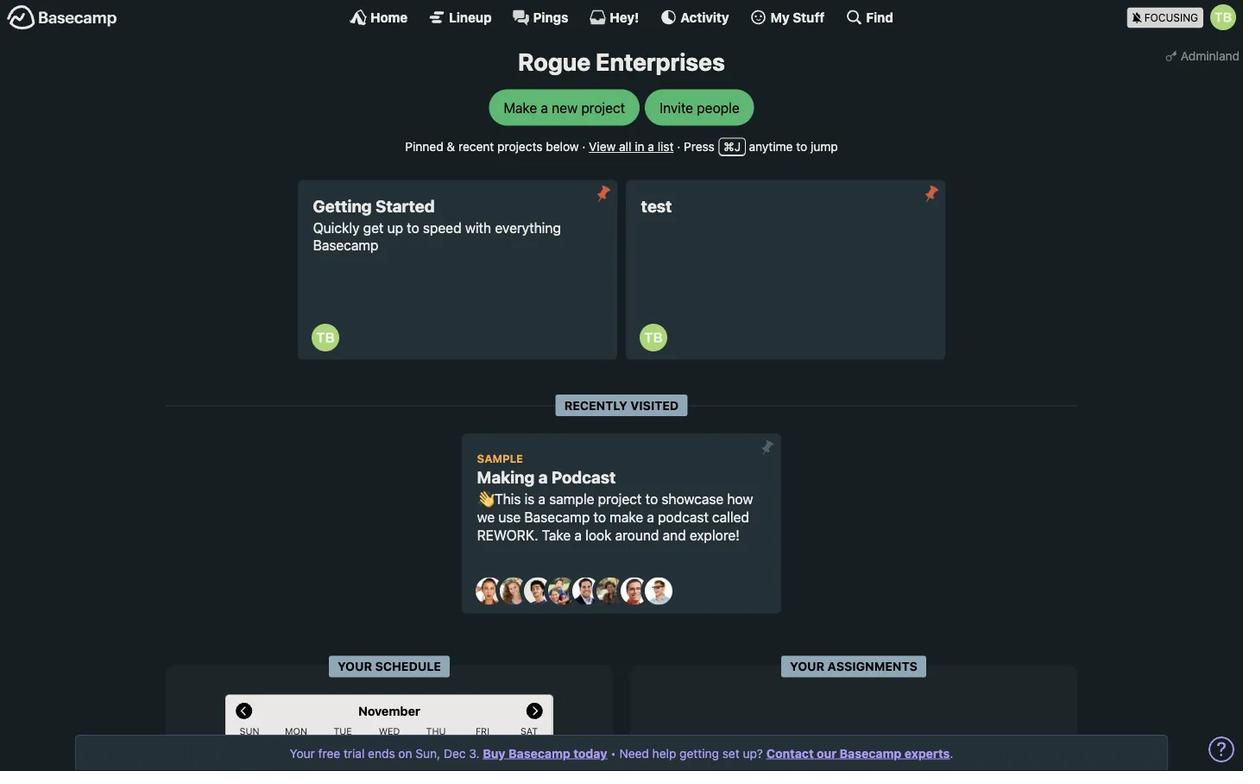Task type: describe. For each thing, give the bounding box(es) containing it.
to up look
[[594, 509, 606, 525]]

activity link
[[660, 9, 729, 26]]

rogue
[[518, 47, 591, 76]]

0 horizontal spatial your
[[290, 746, 315, 760]]

we
[[477, 509, 495, 525]]

test link
[[626, 180, 945, 360]]

making
[[477, 468, 535, 487]]

free
[[318, 746, 340, 760]]

getting
[[680, 746, 719, 760]]

use
[[499, 509, 521, 525]]

your for your assignments
[[790, 659, 825, 674]]

get
[[363, 219, 384, 236]]

make a new project
[[504, 99, 625, 116]]

wed
[[379, 726, 400, 737]]

•
[[611, 746, 616, 760]]

project inside the sample making a podcast 👋 this is a sample project to showcase how we use basecamp to make a podcast called rework. take a look around and explore!
[[598, 491, 642, 507]]

hey!
[[610, 9, 639, 25]]

make
[[610, 509, 643, 525]]

cheryl walters image
[[500, 577, 528, 605]]

sample
[[549, 491, 594, 507]]

⌘ j anytime to jump
[[724, 140, 838, 154]]

make a new project link
[[489, 89, 640, 126]]

all
[[619, 140, 632, 154]]

adminland link
[[1162, 43, 1243, 68]]

your schedule
[[338, 659, 441, 674]]

below
[[546, 140, 579, 154]]

everything
[[495, 219, 561, 236]]

look
[[585, 527, 612, 543]]

today
[[574, 746, 607, 760]]

basecamp right our
[[840, 746, 902, 760]]

find button
[[846, 9, 894, 26]]

mon
[[285, 726, 307, 737]]

&
[[447, 140, 455, 154]]

buy basecamp today link
[[483, 746, 607, 760]]

basecamp down sat in the left of the page
[[509, 746, 571, 760]]

3.
[[469, 746, 480, 760]]

is
[[525, 491, 535, 507]]

list
[[658, 140, 674, 154]]

switch accounts image
[[7, 4, 117, 31]]

explore!
[[690, 527, 740, 543]]

podcast
[[658, 509, 709, 525]]

ends
[[368, 746, 395, 760]]

rework.
[[477, 527, 538, 543]]

contact our basecamp experts link
[[767, 746, 950, 760]]

enterprises
[[596, 47, 725, 76]]

showcase
[[662, 491, 724, 507]]

recent
[[459, 140, 494, 154]]

pings
[[533, 9, 569, 25]]

take
[[542, 527, 571, 543]]

focusing button
[[1127, 0, 1243, 34]]

dec
[[444, 746, 466, 760]]

test
[[641, 196, 672, 216]]

sample making a podcast 👋 this is a sample project to showcase how we use basecamp to make a podcast called rework. take a look around and explore!
[[477, 452, 753, 543]]

and
[[663, 527, 686, 543]]

invite people link
[[645, 89, 754, 126]]

tim burton image inside 'test' link
[[640, 324, 667, 352]]

home link
[[350, 9, 408, 26]]

main element
[[0, 0, 1243, 34]]

this
[[495, 491, 521, 507]]

lineup
[[449, 9, 492, 25]]

help
[[652, 746, 676, 760]]

josh fiske image
[[572, 577, 600, 605]]

stuff
[[793, 9, 825, 25]]

in
[[635, 140, 645, 154]]

a right is
[[538, 491, 546, 507]]

fri
[[476, 726, 490, 737]]

1 tim burton image from the left
[[312, 324, 339, 352]]

my stuff
[[771, 9, 825, 25]]

new
[[552, 99, 578, 116]]

tue
[[334, 726, 352, 737]]

lineup link
[[428, 9, 492, 26]]

1 · from the left
[[582, 140, 586, 154]]

press
[[684, 140, 715, 154]]

adminland
[[1181, 48, 1240, 63]]

on
[[398, 746, 412, 760]]

contact
[[767, 746, 814, 760]]

recently
[[564, 398, 628, 412]]

a up the around
[[647, 509, 654, 525]]

how
[[727, 491, 753, 507]]

⌘
[[724, 140, 735, 154]]

set
[[722, 746, 740, 760]]

getting started quickly get up to speed with everything basecamp
[[313, 196, 561, 254]]

hey! button
[[589, 9, 639, 26]]

to inside getting started quickly get up to speed with everything basecamp
[[407, 219, 419, 236]]

basecamp inside the sample making a podcast 👋 this is a sample project to showcase how we use basecamp to make a podcast called rework. take a look around and explore!
[[525, 509, 590, 525]]

thu
[[426, 726, 446, 737]]

pinned & recent projects below · view all in a list
[[405, 140, 674, 154]]

👋
[[477, 491, 491, 507]]

sample
[[477, 452, 523, 465]]

victor cooper image
[[645, 577, 673, 605]]

buy
[[483, 746, 506, 760]]

around
[[615, 527, 659, 543]]

trial
[[344, 746, 365, 760]]



Task type: vqa. For each thing, say whether or not it's contained in the screenshot.
the at the right top
no



Task type: locate. For each thing, give the bounding box(es) containing it.
2 tim burton image from the left
[[640, 324, 667, 352]]

focusing
[[1145, 12, 1198, 24]]

your for your schedule
[[338, 659, 372, 674]]

need
[[620, 746, 649, 760]]

find
[[866, 9, 894, 25]]

tim burton image
[[1211, 4, 1236, 30]]

assignments
[[828, 659, 918, 674]]

jennifer young image
[[548, 577, 576, 605]]

to right up
[[407, 219, 419, 236]]

.
[[950, 746, 954, 760]]

up?
[[743, 746, 763, 760]]

speed
[[423, 219, 462, 236]]

sun
[[240, 726, 259, 737]]

called
[[712, 509, 749, 525]]

our
[[817, 746, 837, 760]]

1 horizontal spatial ·
[[677, 140, 681, 154]]

a left "new"
[[541, 99, 548, 116]]

my
[[771, 9, 790, 25]]

jared davis image
[[524, 577, 552, 605]]

project up the make at the bottom of page
[[598, 491, 642, 507]]

pinned
[[405, 140, 444, 154]]

visited
[[631, 398, 679, 412]]

recently visited
[[564, 398, 679, 412]]

None submit
[[590, 180, 617, 208], [918, 180, 945, 208], [754, 434, 781, 461], [590, 180, 617, 208], [918, 180, 945, 208], [754, 434, 781, 461]]

your down mon
[[290, 746, 315, 760]]

jump
[[811, 140, 838, 154]]

your free trial ends on sun, dec  3. buy basecamp today • need help getting set up? contact our basecamp experts .
[[290, 746, 954, 760]]

view
[[589, 140, 616, 154]]

basecamp
[[313, 237, 379, 254], [525, 509, 590, 525], [509, 746, 571, 760], [840, 746, 902, 760]]

basecamp down quickly
[[313, 237, 379, 254]]

· press
[[677, 140, 715, 154]]

nicole katz image
[[597, 577, 624, 605]]

sun,
[[416, 746, 441, 760]]

1 vertical spatial project
[[598, 491, 642, 507]]

j
[[735, 140, 741, 154]]

your left assignments
[[790, 659, 825, 674]]

experts
[[905, 746, 950, 760]]

activity
[[681, 9, 729, 25]]

steve marsh image
[[621, 577, 648, 605]]

podcast
[[552, 468, 616, 487]]

· right list
[[677, 140, 681, 154]]

a left look
[[575, 527, 582, 543]]

getting
[[313, 196, 372, 216]]

invite people
[[660, 99, 740, 116]]

invite
[[660, 99, 693, 116]]

people
[[697, 99, 740, 116]]

my stuff button
[[750, 9, 825, 26]]

to
[[796, 140, 807, 154], [407, 219, 419, 236], [646, 491, 658, 507], [594, 509, 606, 525]]

to up 'podcast'
[[646, 491, 658, 507]]

0 vertical spatial project
[[581, 99, 625, 116]]

1 horizontal spatial tim burton image
[[640, 324, 667, 352]]

annie bryan image
[[476, 577, 503, 605]]

to left jump
[[796, 140, 807, 154]]

home
[[371, 9, 408, 25]]

a
[[541, 99, 548, 116], [648, 140, 654, 154], [539, 468, 548, 487], [538, 491, 546, 507], [647, 509, 654, 525], [575, 527, 582, 543]]

a right in
[[648, 140, 654, 154]]

1 horizontal spatial your
[[338, 659, 372, 674]]

·
[[582, 140, 586, 154], [677, 140, 681, 154]]

schedule
[[375, 659, 441, 674]]

rogue enterprises
[[518, 47, 725, 76]]

0 horizontal spatial ·
[[582, 140, 586, 154]]

project
[[581, 99, 625, 116], [598, 491, 642, 507]]

pings button
[[513, 9, 569, 26]]

basecamp up take
[[525, 509, 590, 525]]

with
[[465, 219, 491, 236]]

your left schedule
[[338, 659, 372, 674]]

started
[[376, 196, 435, 216]]

quickly
[[313, 219, 360, 236]]

2 · from the left
[[677, 140, 681, 154]]

sat
[[521, 726, 538, 737]]

0 horizontal spatial tim burton image
[[312, 324, 339, 352]]

· left view
[[582, 140, 586, 154]]

make
[[504, 99, 537, 116]]

2 horizontal spatial your
[[790, 659, 825, 674]]

a right making
[[539, 468, 548, 487]]

project right "new"
[[581, 99, 625, 116]]

basecamp inside getting started quickly get up to speed with everything basecamp
[[313, 237, 379, 254]]

your assignments
[[790, 659, 918, 674]]

tim burton image
[[312, 324, 339, 352], [640, 324, 667, 352]]

november
[[358, 704, 420, 718]]

projects
[[497, 140, 543, 154]]



